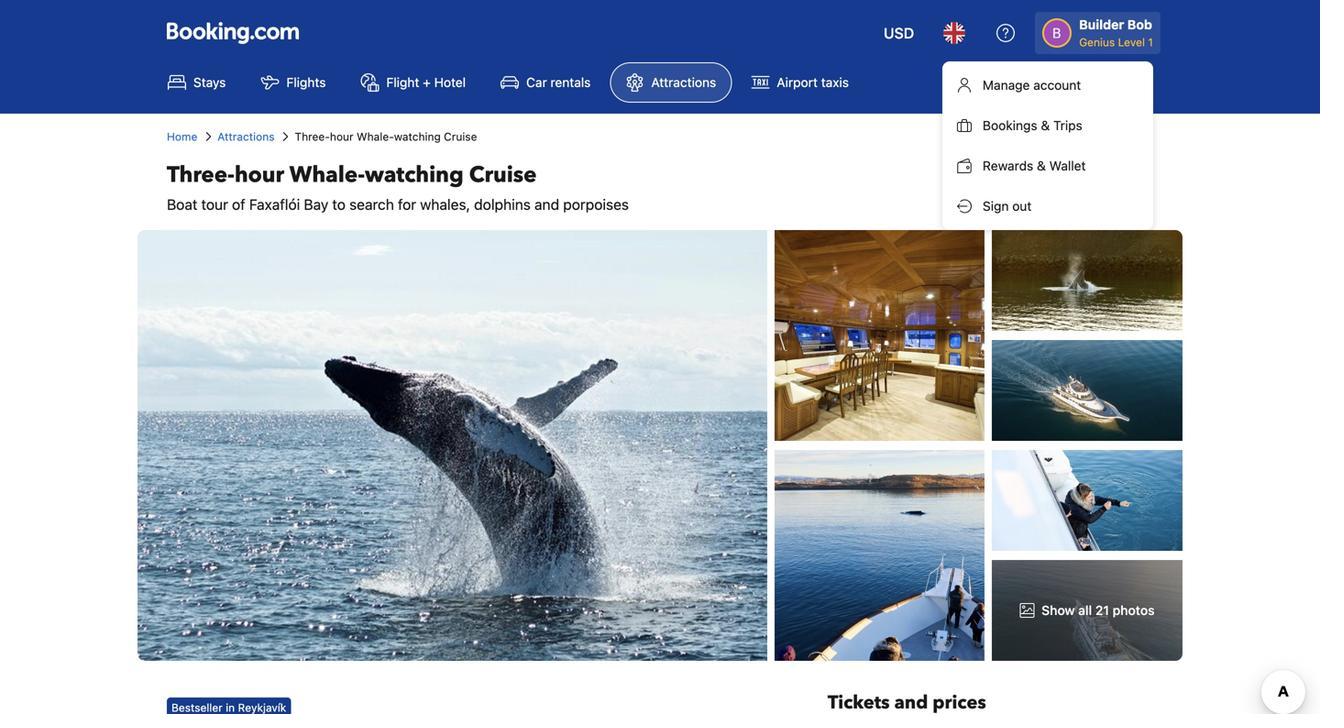 Task type: describe. For each thing, give the bounding box(es) containing it.
whale- for three-hour whale-watching cruise
[[357, 130, 394, 143]]

car
[[527, 75, 547, 90]]

bookings & trips link
[[943, 105, 1154, 146]]

taxis
[[822, 75, 849, 90]]

+
[[423, 75, 431, 90]]

all
[[1079, 603, 1093, 618]]

dolphins
[[474, 196, 531, 213]]

show all 21 photos
[[1042, 603, 1155, 618]]

rewards & wallet
[[983, 158, 1087, 173]]

0 vertical spatial attractions
[[652, 75, 717, 90]]

home link
[[167, 128, 197, 145]]

car rentals
[[527, 75, 591, 90]]

to
[[332, 196, 346, 213]]

21
[[1096, 603, 1110, 618]]

stays link
[[152, 62, 242, 103]]

bookings
[[983, 118, 1038, 133]]

genius
[[1080, 36, 1116, 49]]

cruise for three-hour whale-watching cruise boat tour of faxaflói bay to search for whales, dolphins and porpoises
[[469, 160, 537, 190]]

flights link
[[245, 62, 342, 103]]

booking.com image
[[167, 22, 299, 44]]

three- for three-hour whale-watching cruise
[[295, 130, 330, 143]]

three-hour whale-watching cruise boat tour of faxaflói bay to search for whales, dolphins and porpoises
[[167, 160, 629, 213]]

1
[[1149, 36, 1154, 49]]

cruise for three-hour whale-watching cruise
[[444, 130, 477, 143]]

whales,
[[420, 196, 471, 213]]

wallet
[[1050, 158, 1087, 173]]

faxaflói
[[249, 196, 300, 213]]

flight + hotel
[[387, 75, 466, 90]]

boat
[[167, 196, 198, 213]]

manage account
[[983, 78, 1082, 93]]

manage
[[983, 78, 1031, 93]]

airport taxis
[[777, 75, 849, 90]]

out
[[1013, 199, 1032, 214]]

usd
[[884, 24, 915, 42]]

whale- for three-hour whale-watching cruise boat tour of faxaflói bay to search for whales, dolphins and porpoises
[[290, 160, 365, 190]]



Task type: vqa. For each thing, say whether or not it's contained in the screenshot.
Home
yes



Task type: locate. For each thing, give the bounding box(es) containing it.
bob
[[1128, 17, 1153, 32]]

1 vertical spatial attractions link
[[218, 128, 275, 145]]

0 vertical spatial whale-
[[357, 130, 394, 143]]

rentals
[[551, 75, 591, 90]]

hour up the to
[[330, 130, 354, 143]]

car rentals link
[[485, 62, 607, 103]]

1 horizontal spatial hour
[[330, 130, 354, 143]]

0 vertical spatial &
[[1042, 118, 1051, 133]]

stays
[[194, 75, 226, 90]]

three- down flights at the left top
[[295, 130, 330, 143]]

rewards
[[983, 158, 1034, 173]]

of
[[232, 196, 246, 213]]

three- up the tour at the left
[[167, 160, 235, 190]]

manage account link
[[943, 65, 1154, 105]]

builder
[[1080, 17, 1125, 32]]

photos
[[1113, 603, 1155, 618]]

1 vertical spatial three-
[[167, 160, 235, 190]]

flights
[[287, 75, 326, 90]]

0 vertical spatial hour
[[330, 130, 354, 143]]

& left the trips on the top
[[1042, 118, 1051, 133]]

hour for three-hour whale-watching cruise
[[330, 130, 354, 143]]

account
[[1034, 78, 1082, 93]]

watching
[[394, 130, 441, 143], [365, 160, 464, 190]]

cruise up dolphins
[[469, 160, 537, 190]]

&
[[1042, 118, 1051, 133], [1038, 158, 1047, 173]]

bookings & trips
[[983, 118, 1083, 133]]

0 vertical spatial three-
[[295, 130, 330, 143]]

watching for three-hour whale-watching cruise
[[394, 130, 441, 143]]

watching up for
[[365, 160, 464, 190]]

sign out
[[983, 199, 1032, 214]]

cruise down hotel
[[444, 130, 477, 143]]

builder bob genius level 1
[[1080, 17, 1154, 49]]

whale- inside three-hour whale-watching cruise boat tour of faxaflói bay to search for whales, dolphins and porpoises
[[290, 160, 365, 190]]

porpoises
[[563, 196, 629, 213]]

1 vertical spatial cruise
[[469, 160, 537, 190]]

airport
[[777, 75, 818, 90]]

whale- up bay
[[290, 160, 365, 190]]

usd button
[[873, 11, 926, 55]]

0 horizontal spatial hour
[[235, 160, 284, 190]]

watching up three-hour whale-watching cruise boat tour of faxaflói bay to search for whales, dolphins and porpoises
[[394, 130, 441, 143]]

1 horizontal spatial three-
[[295, 130, 330, 143]]

1 vertical spatial hour
[[235, 160, 284, 190]]

level
[[1119, 36, 1146, 49]]

& for wallet
[[1038, 158, 1047, 173]]

attractions
[[652, 75, 717, 90], [218, 130, 275, 143]]

three- inside three-hour whale-watching cruise boat tour of faxaflói bay to search for whales, dolphins and porpoises
[[167, 160, 235, 190]]

whale- up three-hour whale-watching cruise boat tour of faxaflói bay to search for whales, dolphins and porpoises
[[357, 130, 394, 143]]

watching for three-hour whale-watching cruise boat tour of faxaflói bay to search for whales, dolphins and porpoises
[[365, 160, 464, 190]]

1 vertical spatial &
[[1038, 158, 1047, 173]]

your account menu builder bob genius level 1 element
[[1043, 8, 1161, 50]]

rewards & wallet link
[[943, 146, 1154, 186]]

three-
[[295, 130, 330, 143], [167, 160, 235, 190]]

1 vertical spatial watching
[[365, 160, 464, 190]]

hour
[[330, 130, 354, 143], [235, 160, 284, 190]]

sign
[[983, 199, 1009, 214]]

bay
[[304, 196, 329, 213]]

airport taxis link
[[736, 62, 865, 103]]

& for trips
[[1042, 118, 1051, 133]]

three-hour whale-watching cruise
[[295, 130, 477, 143]]

flight + hotel link
[[345, 62, 482, 103]]

attractions link
[[610, 62, 732, 103], [218, 128, 275, 145]]

hour for three-hour whale-watching cruise boat tour of faxaflói bay to search for whales, dolphins and porpoises
[[235, 160, 284, 190]]

cruise inside three-hour whale-watching cruise boat tour of faxaflói bay to search for whales, dolphins and porpoises
[[469, 160, 537, 190]]

1 vertical spatial whale-
[[290, 160, 365, 190]]

1 horizontal spatial attractions link
[[610, 62, 732, 103]]

tour
[[201, 196, 228, 213]]

flight
[[387, 75, 420, 90]]

hotel
[[434, 75, 466, 90]]

0 vertical spatial attractions link
[[610, 62, 732, 103]]

& left wallet
[[1038, 158, 1047, 173]]

0 vertical spatial watching
[[394, 130, 441, 143]]

trips
[[1054, 118, 1083, 133]]

0 vertical spatial cruise
[[444, 130, 477, 143]]

1 vertical spatial attractions
[[218, 130, 275, 143]]

home
[[167, 130, 197, 143]]

for
[[398, 196, 417, 213]]

watching inside three-hour whale-watching cruise boat tour of faxaflói bay to search for whales, dolphins and porpoises
[[365, 160, 464, 190]]

cruise
[[444, 130, 477, 143], [469, 160, 537, 190]]

search
[[350, 196, 394, 213]]

0 horizontal spatial three-
[[167, 160, 235, 190]]

0 horizontal spatial attractions link
[[218, 128, 275, 145]]

hour inside three-hour whale-watching cruise boat tour of faxaflói bay to search for whales, dolphins and porpoises
[[235, 160, 284, 190]]

sign out button
[[943, 186, 1154, 227]]

hour up faxaflói
[[235, 160, 284, 190]]

show
[[1042, 603, 1076, 618]]

whale-
[[357, 130, 394, 143], [290, 160, 365, 190]]

1 horizontal spatial attractions
[[652, 75, 717, 90]]

0 horizontal spatial attractions
[[218, 130, 275, 143]]

three- for three-hour whale-watching cruise boat tour of faxaflói bay to search for whales, dolphins and porpoises
[[167, 160, 235, 190]]

and
[[535, 196, 560, 213]]



